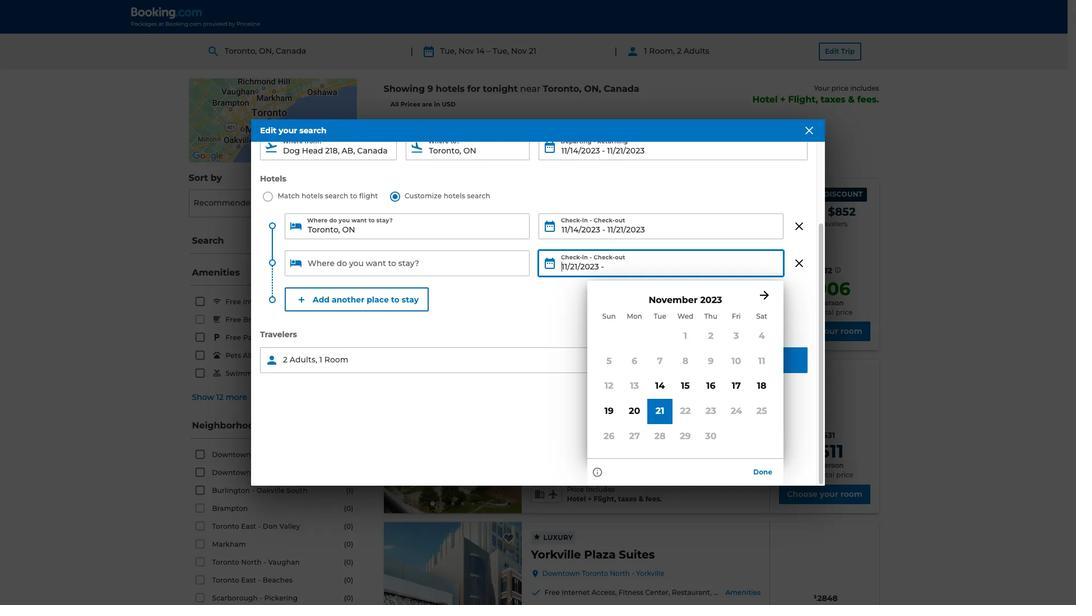 Task type: locate. For each thing, give the bounding box(es) containing it.
ratings left 4-
[[564, 465, 590, 473]]

0 horizontal spatial no
[[667, 426, 676, 434]]

rating: left 9+ on the top left of the page
[[412, 156, 437, 165]]

east up scarborough - pickering
[[241, 576, 256, 585]]

0 horizontal spatial 14
[[476, 46, 485, 56]]

1 vertical spatial downtown toronto north - yorkville
[[542, 570, 665, 578]]

downtown down "neighborhoods"
[[212, 451, 251, 459]]

booking.com packages image
[[130, 7, 261, 27]]

2 room from the top
[[841, 489, 863, 499]]

east left don
[[241, 522, 256, 531]]

choose your room button for 2906
[[779, 322, 870, 342]]

6 (0) from the top
[[344, 594, 353, 603]]

3 (0) from the top
[[344, 540, 353, 549]]

internet up breakfast
[[243, 298, 272, 306]]

0 vertical spatial includes
[[586, 323, 615, 331]]

1 left room
[[319, 355, 322, 365]]

(1)
[[600, 125, 607, 133], [346, 487, 353, 495]]

$ 2906 per person $5,811 total price
[[797, 278, 853, 317]]

2 choose your room from the top
[[787, 489, 863, 499]]

luxury up guestic
[[543, 371, 573, 379]]

1 vertical spatial +
[[588, 332, 592, 341]]

1 person from the top
[[820, 299, 844, 307]]

flight, for toronto
[[594, 332, 616, 341]]

0 vertical spatial check-in - check-out field
[[539, 214, 784, 239]]

southwest up south
[[282, 451, 319, 459]]

2 photo carousel region from the top
[[384, 360, 522, 513]]

1 horizontal spatial parking
[[406, 125, 434, 133]]

2 vertical spatial flight,
[[594, 495, 616, 504]]

2 vertical spatial fees.
[[646, 495, 662, 504]]

0 vertical spatial person
[[820, 299, 844, 307]]

(1) right south
[[346, 487, 353, 495]]

1 vertical spatial 3
[[558, 465, 562, 473]]

3 inside button
[[734, 331, 739, 341]]

26
[[604, 431, 615, 442]]

swimming
[[226, 370, 264, 378]]

1
[[644, 46, 647, 56], [684, 331, 687, 341], [319, 355, 322, 365]]

hotels for match hotels search to flight
[[302, 192, 323, 200]]

$ inside $ 2848
[[814, 594, 817, 600]]

price includes hotel + flight, taxes & fees. down 4-star hotel at the bottom right of page
[[567, 486, 662, 504]]

access, down 19 button
[[592, 426, 617, 434]]

(0) for scarborough - pickering
[[344, 594, 353, 603]]

southwest
[[610, 244, 647, 252], [610, 407, 647, 415], [282, 451, 319, 459]]

9
[[428, 84, 433, 94], [708, 356, 714, 366]]

rating: for 9+
[[412, 156, 437, 165]]

luxury up yorkville plaza suites "element"
[[543, 533, 573, 542]]

1 vertical spatial your
[[820, 326, 839, 337]]

1 vertical spatial southwest
[[610, 407, 647, 415]]

toronto down the ritz-carlton toronto
[[582, 244, 608, 252]]

9 up are
[[428, 84, 433, 94]]

1 | from the left
[[411, 46, 413, 57]]

choose your room for 1511
[[787, 489, 863, 499]]

price includes hotel + flight, taxes & fees. for carlton
[[567, 323, 662, 341]]

parking down all prices are in usd
[[406, 125, 434, 133]]

1 photo carousel region from the top
[[384, 179, 522, 351]]

14 inside button
[[655, 381, 665, 392]]

+ for york
[[588, 495, 592, 504]]

person inside '$ 1531 $ 1511 per person $3,021 total price'
[[820, 462, 844, 470]]

search
[[299, 126, 327, 136], [325, 192, 348, 200], [467, 192, 490, 200]]

choose your room down $3,021
[[787, 489, 863, 499]]

2 includes from the top
[[586, 486, 615, 494]]

$ for 1531
[[817, 431, 819, 437]]

1 horizontal spatial your
[[814, 84, 830, 92]]

2 left adults,
[[283, 355, 288, 365]]

1 nov from the left
[[459, 46, 474, 56]]

room
[[324, 355, 348, 365]]

0 horizontal spatial parking
[[243, 334, 271, 342]]

hotels right match
[[302, 192, 323, 200]]

21 inside button
[[656, 406, 665, 417]]

parking
[[406, 125, 434, 133], [243, 334, 271, 342]]

taxes for toronto
[[618, 332, 637, 341]]

price inside your price includes hotel + flight, taxes & fees.
[[832, 84, 849, 92]]

internet down yorkville plaza suites "element"
[[562, 589, 590, 597]]

person down the 3332
[[820, 299, 844, 307]]

6
[[632, 356, 638, 366]]

yorkville plaza suites
[[531, 548, 655, 562]]

12 left more
[[216, 393, 224, 403]]

no right the 28 at the bottom of the page
[[667, 426, 676, 434]]

2 horizontal spatial yorkville
[[636, 570, 665, 578]]

downtown toronto southwest - entertainment & financial districts up south
[[212, 451, 450, 459]]

choose for 1511
[[787, 489, 818, 499]]

edit inside button
[[825, 47, 839, 55]]

0 vertical spatial on,
[[259, 46, 274, 56]]

comfort
[[448, 125, 477, 133]]

1 horizontal spatial for
[[802, 220, 811, 228]]

1 vertical spatial taxes
[[618, 332, 637, 341]]

rating: inside button
[[412, 156, 437, 165]]

2 | from the left
[[615, 46, 617, 57]]

internet left 26
[[562, 426, 590, 434]]

price down 280 ratings at right
[[567, 323, 584, 331]]

includes for fort
[[586, 486, 615, 494]]

per up $3,021
[[806, 462, 818, 470]]

north
[[282, 469, 302, 477], [241, 558, 262, 567], [610, 570, 630, 578]]

5 (0) from the top
[[344, 576, 353, 585]]

fees. down tue
[[646, 332, 662, 341]]

9 button
[[698, 349, 724, 374]]

tue, right – on the left of the page
[[493, 46, 509, 56]]

14 right york
[[655, 381, 665, 392]]

0 vertical spatial your
[[814, 84, 830, 92]]

1 access, from the top
[[592, 426, 617, 434]]

choose your room button down $3,021
[[779, 485, 870, 505]]

2 vertical spatial your
[[820, 489, 839, 499]]

1 horizontal spatial rating:
[[498, 156, 522, 165]]

30 button
[[698, 424, 724, 450]]

ratings right 280
[[573, 302, 599, 310]]

toronto right carlton
[[630, 222, 675, 236]]

2 choose your room button from the top
[[779, 485, 870, 505]]

0 vertical spatial photo carousel region
[[384, 179, 522, 351]]

Where do you want to stay? text field
[[285, 251, 530, 276]]

hotels right customize
[[444, 192, 465, 200]]

total right $5,811
[[818, 308, 834, 317]]

nov left – on the left of the page
[[459, 46, 474, 56]]

brampton
[[212, 505, 248, 513]]

downtown toronto north - yorkville up oakville
[[212, 469, 338, 477]]

price down 2906
[[836, 308, 853, 317]]

1 horizontal spatial nov
[[511, 46, 527, 56]]

(7)
[[345, 298, 353, 306]]

oakville
[[257, 487, 285, 495]]

22
[[680, 406, 691, 417]]

1 room, 2 adults
[[644, 46, 710, 56]]

(6)
[[344, 369, 353, 378]]

includes
[[586, 323, 615, 331], [586, 486, 615, 494]]

1 vertical spatial choose your room
[[787, 489, 863, 499]]

21 up near in the top of the page
[[529, 46, 536, 56]]

edit for edit your search
[[260, 126, 277, 136]]

swimming pool
[[226, 370, 281, 378]]

filters up clear filters
[[577, 125, 598, 133]]

choose for 2906
[[787, 326, 818, 337]]

0 vertical spatial (1)
[[600, 125, 607, 133]]

don
[[263, 522, 278, 531]]

free internet access, fitness center, restaurant, no smoking rooms/facilities
[[545, 589, 815, 597]]

downtown down ritz-
[[542, 244, 580, 252]]

28 button
[[647, 424, 673, 450]]

1 choose your room button from the top
[[779, 322, 870, 342]]

person inside $ 2906 per person $5,811 total price
[[820, 299, 844, 307]]

1 inside button
[[684, 331, 687, 341]]

taxes down the edit trip button
[[821, 94, 846, 105]]

filters for clear
[[593, 155, 622, 166]]

toronto east - don valley
[[212, 522, 300, 531]]

21 up free internet access, free parking, no smoking rooms/facilities
[[656, 406, 665, 417]]

0 vertical spatial 3
[[734, 331, 739, 341]]

edit up hotels
[[260, 126, 277, 136]]

1 per from the top
[[806, 299, 818, 307]]

4 (0) from the top
[[344, 558, 353, 567]]

your up clear
[[560, 125, 575, 133]]

6 button
[[622, 349, 647, 374]]

toronto east - beaches
[[212, 576, 293, 585]]

travel sustainable
[[543, 208, 625, 216]]

includes for carlton
[[586, 323, 615, 331]]

star up mon
[[615, 302, 633, 310]]

rooms/facilities
[[711, 426, 768, 434], [758, 589, 815, 597]]

per up $5,811
[[806, 299, 818, 307]]

1 price from the top
[[567, 323, 584, 331]]

2
[[677, 46, 682, 56], [813, 220, 817, 228], [708, 331, 714, 341], [283, 355, 288, 365]]

price includes hotel + flight, taxes & fees. for fort
[[567, 486, 662, 504]]

5
[[607, 356, 612, 366]]

0 vertical spatial access,
[[592, 426, 617, 434]]

18 button
[[749, 374, 775, 399]]

fri
[[732, 313, 741, 321]]

3 left 4-
[[558, 465, 562, 473]]

$ for 2906
[[799, 280, 805, 291]]

2 vertical spatial 1
[[319, 355, 322, 365]]

the ritz-carlton toronto
[[531, 222, 675, 236]]

0 vertical spatial choose your room
[[787, 326, 863, 337]]

2 vertical spatial taxes
[[618, 495, 637, 504]]

1 (0) from the top
[[344, 505, 353, 513]]

1 room from the top
[[841, 326, 863, 337]]

(0) for brampton
[[344, 505, 353, 513]]

sign in to save image
[[503, 533, 515, 547]]

1 vertical spatial parking
[[243, 334, 271, 342]]

12 right at
[[605, 381, 614, 392]]

1 horizontal spatial edit
[[825, 47, 839, 55]]

1 horizontal spatial 14
[[655, 381, 665, 392]]

vaughan
[[268, 558, 300, 567]]

0 horizontal spatial your
[[560, 125, 575, 133]]

2 vertical spatial luxury
[[543, 533, 573, 542]]

downtown toronto north - yorkville down the plaza
[[542, 570, 665, 578]]

show 12 more
[[192, 393, 247, 403]]

1 vertical spatial choose your room button
[[779, 485, 870, 505]]

star down 26 button
[[607, 465, 625, 473]]

go to image #1 image
[[431, 502, 435, 506]]

price down the 1511
[[837, 471, 854, 479]]

1 button
[[673, 324, 698, 349]]

0 vertical spatial filters
[[577, 125, 598, 133]]

edit your search
[[260, 126, 327, 136]]

luxury for guestic
[[543, 371, 573, 379]]

$ left 1531
[[817, 431, 819, 437]]

280 ratings
[[558, 302, 599, 310]]

0 horizontal spatial smoking
[[678, 426, 709, 434]]

(0) for toronto east - don valley
[[344, 522, 353, 531]]

2 price includes hotel + flight, taxes & fees. from the top
[[567, 486, 662, 504]]

all prices are in usd
[[390, 101, 456, 108]]

for left tonight
[[467, 84, 480, 94]]

0 horizontal spatial canada
[[276, 46, 306, 56]]

your
[[814, 84, 830, 92], [560, 125, 575, 133]]

0 vertical spatial smoking
[[678, 426, 709, 434]]

edit trip button
[[819, 43, 861, 61]]

districts
[[744, 244, 773, 252], [744, 407, 773, 415], [420, 451, 450, 459]]

$ left the 1511
[[806, 443, 812, 454]]

toronto up the markham
[[212, 522, 239, 531]]

2 price from the top
[[567, 486, 584, 494]]

2 nov from the left
[[511, 46, 527, 56]]

fitness
[[619, 589, 644, 597]]

2 east from the top
[[241, 576, 256, 585]]

free down all
[[389, 125, 404, 133]]

1 vertical spatial east
[[241, 576, 256, 585]]

package discount
[[787, 190, 863, 198]]

2 rating: from the left
[[498, 156, 522, 165]]

0 vertical spatial luxury
[[492, 125, 516, 133]]

1 price includes hotel + flight, taxes & fees. from the top
[[567, 323, 662, 341]]

fort
[[600, 385, 624, 399]]

1 vertical spatial on,
[[584, 84, 601, 94]]

0 vertical spatial price
[[567, 323, 584, 331]]

price includes hotel + flight, taxes & fees.
[[567, 323, 662, 341], [567, 486, 662, 504]]

your down the edit trip button
[[814, 84, 830, 92]]

4-
[[599, 465, 607, 473]]

1 horizontal spatial smoking
[[725, 589, 757, 597]]

ratings for ritz-
[[573, 302, 599, 310]]

downtown toronto north - yorkville
[[212, 469, 338, 477], [542, 570, 665, 578]]

star rating: 4+
[[482, 156, 532, 165]]

taxes inside your price includes hotel + flight, taxes & fees.
[[821, 94, 846, 105]]

photo carousel region for sign in to save image
[[384, 522, 522, 605]]

0 horizontal spatial 9
[[428, 84, 433, 94]]

smoking right restaurant,
[[725, 589, 757, 597]]

hotel
[[753, 94, 778, 105], [635, 302, 659, 310], [567, 332, 586, 341], [627, 465, 651, 473], [567, 495, 586, 504]]

1 horizontal spatial toronto,
[[543, 84, 582, 94]]

includes down 4-
[[586, 486, 615, 494]]

1 vertical spatial entertainment
[[653, 407, 703, 415]]

1 vertical spatial for
[[802, 220, 811, 228]]

1 horizontal spatial 3
[[734, 331, 739, 341]]

–
[[487, 46, 491, 56]]

downtown up burlington
[[212, 469, 251, 477]]

1 horizontal spatial 21
[[656, 406, 665, 417]]

2 vertical spatial +
[[588, 495, 592, 504]]

toronto down the markham
[[212, 558, 239, 567]]

2 adults, 1 room
[[283, 355, 348, 365]]

districts right '24' at the right of the page
[[744, 407, 773, 415]]

east for don
[[241, 522, 256, 531]]

districts up show december 2023 'icon'
[[744, 244, 773, 252]]

toronto
[[630, 222, 675, 236], [582, 244, 608, 252], [582, 407, 608, 415], [253, 451, 280, 459], [253, 469, 280, 477], [212, 522, 239, 531], [212, 558, 239, 567], [582, 570, 608, 578], [212, 576, 239, 585]]

20 button
[[622, 399, 647, 424]]

taxes down 4-star hotel at the bottom right of page
[[618, 495, 637, 504]]

toronto up oakville
[[253, 469, 280, 477]]

your inside your price includes hotel + flight, taxes & fees.
[[814, 84, 830, 92]]

includes down sun
[[586, 323, 615, 331]]

0 vertical spatial toronto,
[[225, 46, 257, 56]]

application
[[539, 251, 784, 486]]

0 horizontal spatial for
[[467, 84, 480, 94]]

0 vertical spatial total
[[818, 308, 834, 317]]

fees. down the includes on the top
[[857, 94, 879, 105]]

14
[[476, 46, 485, 56], [655, 381, 665, 392]]

1 vertical spatial total
[[818, 471, 835, 479]]

1 vertical spatial includes
[[586, 486, 615, 494]]

2 person from the top
[[820, 462, 844, 470]]

1 vertical spatial price
[[836, 308, 853, 317]]

choose your room down $5,811
[[787, 326, 863, 337]]

southwest down the ritz-carlton toronto - promoted element
[[610, 244, 647, 252]]

2 choose from the top
[[787, 489, 818, 499]]

2 per from the top
[[806, 462, 818, 470]]

1 vertical spatial star
[[615, 302, 633, 310]]

map view
[[305, 139, 339, 147]]

hotel inside your price includes hotel + flight, taxes & fees.
[[753, 94, 778, 105]]

districts up 'go to image #1'
[[420, 451, 450, 459]]

per
[[806, 299, 818, 307], [806, 462, 818, 470]]

0 horizontal spatial edit
[[260, 126, 277, 136]]

Check-in - Check-out field
[[539, 214, 784, 239], [539, 251, 784, 276]]

0 vertical spatial edit
[[825, 47, 839, 55]]

rating: inside button
[[498, 156, 522, 165]]

2 access, from the top
[[592, 589, 617, 597]]

$3,021
[[796, 471, 816, 479]]

1 vertical spatial photo carousel region
[[384, 360, 522, 513]]

(0)
[[344, 505, 353, 513], [344, 522, 353, 531], [344, 540, 353, 549], [344, 558, 353, 567], [344, 576, 353, 585], [344, 594, 353, 603]]

26 button
[[596, 424, 622, 450]]

taxes down mon
[[618, 332, 637, 341]]

room,
[[649, 46, 675, 56]]

1 horizontal spatial on,
[[584, 84, 601, 94]]

| left room,
[[615, 46, 617, 57]]

Where from? text field
[[260, 134, 397, 160]]

yorkville plaza suites element
[[531, 547, 655, 563]]

downtown
[[542, 244, 580, 252], [542, 407, 580, 415], [212, 451, 251, 459], [212, 469, 251, 477], [542, 570, 580, 578]]

1 rating: from the left
[[412, 156, 437, 165]]

2 (0) from the top
[[344, 522, 353, 531]]

rating: for 4+
[[498, 156, 522, 165]]

toronto north - vaughan
[[212, 558, 300, 567]]

filters for your
[[577, 125, 598, 133]]

filters inside button
[[593, 155, 622, 166]]

on,
[[259, 46, 274, 56], [584, 84, 601, 94]]

north up south
[[282, 469, 302, 477]]

0 vertical spatial parking
[[406, 125, 434, 133]]

guestic at fort york element
[[531, 384, 654, 400]]

1 vertical spatial ratings
[[564, 465, 590, 473]]

downtown toronto southwest - entertainment & financial districts up free internet access, free parking, no smoking rooms/facilities
[[542, 407, 773, 415]]

total right $3,021
[[818, 471, 835, 479]]

0 vertical spatial free parking
[[389, 125, 434, 133]]

0 vertical spatial ratings
[[573, 302, 599, 310]]

1 horizontal spatial 9
[[708, 356, 714, 366]]

2 vertical spatial photo carousel region
[[384, 522, 522, 605]]

choose your room for 2906
[[787, 326, 863, 337]]

1 left room,
[[644, 46, 647, 56]]

3 down fri
[[734, 331, 739, 341]]

0 horizontal spatial nov
[[459, 46, 474, 56]]

price inside '$ 1531 $ 1511 per person $3,021 total price'
[[837, 471, 854, 479]]

1 choose from the top
[[787, 326, 818, 337]]

search down the star rating: 4+
[[467, 192, 490, 200]]

9 down 2 button
[[708, 356, 714, 366]]

showing
[[384, 84, 425, 94]]

choose down $5,811
[[787, 326, 818, 337]]

0 vertical spatial choose your room button
[[779, 322, 870, 342]]

1 includes from the top
[[586, 323, 615, 331]]

choose down $3,021
[[787, 489, 818, 499]]

$ inside $ 2906 per person $5,811 total price
[[799, 280, 805, 291]]

1 east from the top
[[241, 522, 256, 531]]

None field
[[260, 134, 397, 160], [406, 134, 529, 160], [285, 214, 530, 239], [285, 251, 530, 276]]

0 vertical spatial taxes
[[821, 94, 846, 105]]

280
[[558, 302, 571, 310]]

north up fitness
[[610, 570, 630, 578]]

0 vertical spatial choose
[[787, 326, 818, 337]]

3 photo carousel region from the top
[[384, 522, 522, 605]]

1 vertical spatial price
[[567, 486, 584, 494]]

price includes hotel + flight, taxes & fees. down sun
[[567, 323, 662, 341]]

free internet access
[[226, 298, 298, 306]]

amenities inside dropdown button
[[192, 267, 240, 278]]

search
[[721, 355, 753, 366]]

sort
[[189, 173, 208, 183]]

amenities
[[726, 263, 761, 271], [192, 267, 240, 278], [726, 589, 761, 597]]

your price includes hotel + flight, taxes & fees.
[[753, 84, 879, 105]]

27 button
[[622, 424, 647, 450]]

amenities up free internet access
[[192, 267, 240, 278]]

rooms/facilities down 24 button
[[711, 426, 768, 434]]

ritz-
[[556, 222, 583, 236]]

edit
[[825, 47, 839, 55], [260, 126, 277, 136]]

0 vertical spatial north
[[282, 469, 302, 477]]

show december 2023 image
[[758, 289, 771, 302]]

clear filters button
[[562, 154, 627, 172]]

ratings for at
[[564, 465, 590, 473]]

2 vertical spatial internet
[[562, 589, 590, 597]]

total inside $ 2906 per person $5,811 total price
[[818, 308, 834, 317]]

nov right – on the left of the page
[[511, 46, 527, 56]]

search for match hotels search to flight
[[325, 192, 348, 200]]

fees.
[[857, 94, 879, 105], [646, 332, 662, 341], [646, 495, 662, 504]]

1 horizontal spatial canada
[[604, 84, 639, 94]]

1 vertical spatial per
[[806, 462, 818, 470]]

photo carousel region
[[384, 179, 522, 351], [384, 360, 522, 513], [384, 522, 522, 605]]

0 horizontal spatial (1)
[[346, 487, 353, 495]]

burlington
[[212, 487, 250, 495]]

1 vertical spatial check-in - check-out field
[[539, 251, 784, 276]]

free left breakfast
[[226, 316, 241, 324]]

+ for toronto
[[588, 332, 592, 341]]

2 down thu
[[708, 331, 714, 341]]

1 choose your room from the top
[[787, 326, 863, 337]]

rooms/facilities left the 2848
[[758, 589, 815, 597]]



Task type: describe. For each thing, give the bounding box(es) containing it.
total inside '$ 1531 $ 1511 per person $3,021 total price'
[[818, 471, 835, 479]]

$ 2848
[[814, 594, 838, 604]]

none field where do you want to stay?
[[285, 214, 530, 239]]

pickering
[[264, 594, 298, 603]]

free internet access, free parking, no smoking rooms/facilities
[[545, 426, 768, 434]]

9+
[[438, 156, 446, 165]]

guestic at fort york
[[531, 385, 654, 399]]

2 vertical spatial financial
[[387, 451, 418, 459]]

1 inside 2 adults, 1 room button
[[319, 355, 322, 365]]

mon
[[627, 313, 642, 321]]

go to image #4 image
[[461, 502, 465, 506]]

1 vertical spatial districts
[[744, 407, 773, 415]]

9 inside button
[[708, 356, 714, 366]]

flight, inside your price includes hotel + flight, taxes & fees.
[[788, 94, 818, 105]]

free down guestic
[[545, 426, 560, 434]]

guest rating: 9+
[[390, 156, 446, 165]]

0 horizontal spatial toronto,
[[225, 46, 257, 56]]

hotels up usd
[[436, 84, 465, 94]]

1 vertical spatial canada
[[604, 84, 639, 94]]

2 adults, 1 room button
[[260, 347, 621, 373]]

10
[[732, 356, 741, 366]]

0 vertical spatial canada
[[276, 46, 306, 56]]

hotels
[[260, 174, 286, 184]]

toronto down "neighborhoods" dropdown button
[[253, 451, 280, 459]]

0 horizontal spatial 12
[[216, 393, 224, 403]]

1 vertical spatial toronto,
[[543, 84, 582, 94]]

usd
[[442, 101, 456, 108]]

3 for 3 ratings
[[558, 465, 562, 473]]

$ for 2848
[[814, 594, 817, 600]]

0 vertical spatial financial
[[712, 244, 743, 252]]

clear filters
[[566, 155, 622, 166]]

plaza
[[584, 548, 616, 562]]

hotels for customize hotels search
[[444, 192, 465, 200]]

all
[[390, 101, 399, 108]]

customize hotels search
[[405, 192, 490, 200]]

1 vertical spatial rooms/facilities
[[758, 589, 815, 597]]

fees. inside your price includes hotel + flight, taxes & fees.
[[857, 94, 879, 105]]

star for guestic at fort york
[[607, 465, 625, 473]]

2848
[[817, 594, 838, 604]]

1 horizontal spatial 12
[[605, 381, 614, 392]]

price for ritz-
[[567, 323, 584, 331]]

sign in to save image
[[503, 370, 515, 384]]

0 vertical spatial rooms/facilities
[[711, 426, 768, 434]]

0 horizontal spatial on,
[[259, 46, 274, 56]]

go to image #5 image
[[472, 503, 474, 505]]

choose your room button for 1511
[[779, 485, 870, 505]]

amenities for yorkville plaza suites
[[726, 589, 761, 597]]

1 for 1 room, 2 adults
[[644, 46, 647, 56]]

2 check-in - check-out field from the top
[[539, 251, 784, 276]]

0 vertical spatial downtown toronto north - yorkville
[[212, 469, 338, 477]]

room for 1511
[[841, 489, 863, 499]]

1 for 1
[[684, 331, 687, 341]]

tue, nov 14 – tue, nov 21
[[440, 46, 536, 56]]

14 button
[[647, 374, 673, 399]]

fees. for guestic at fort york
[[646, 495, 662, 504]]

search for customize hotels search
[[467, 192, 490, 200]]

star rating: 4+ button
[[476, 152, 557, 170]]

2 down save
[[813, 220, 817, 228]]

taxes for york
[[618, 495, 637, 504]]

wed
[[678, 313, 694, 321]]

1 vertical spatial downtown toronto southwest - entertainment & financial districts
[[542, 407, 773, 415]]

1531
[[820, 431, 835, 441]]

2 vertical spatial entertainment
[[326, 451, 378, 459]]

11
[[758, 356, 766, 366]]

access, for fort
[[592, 426, 617, 434]]

the ritz-carlton toronto - promoted element
[[531, 221, 715, 237]]

3 for 3
[[734, 331, 739, 341]]

1 horizontal spatial no
[[714, 589, 724, 597]]

(0) for toronto east - beaches
[[344, 576, 353, 585]]

for 2 travelers
[[802, 220, 848, 228]]

per inside $ 2906 per person $5,811 total price
[[806, 299, 818, 307]]

30
[[705, 431, 717, 442]]

0 vertical spatial southwest
[[610, 244, 647, 252]]

go to image #2 image
[[441, 502, 445, 506]]

Departing - Returning field
[[538, 134, 808, 160]]

price for at
[[567, 486, 584, 494]]

near
[[520, 84, 541, 94]]

2 horizontal spatial north
[[610, 570, 630, 578]]

2 button
[[698, 324, 724, 349]]

Where to? text field
[[406, 134, 529, 160]]

parking,
[[636, 426, 665, 434]]

fees. for the ritz-carlton toronto
[[646, 332, 662, 341]]

prices
[[401, 101, 420, 108]]

free right 26
[[619, 426, 634, 434]]

21 button
[[647, 399, 673, 424]]

restaurant,
[[672, 589, 712, 597]]

show 12 more button
[[192, 391, 353, 405]]

allowed
[[243, 352, 271, 360]]

toronto down yorkville plaza suites "element"
[[582, 570, 608, 578]]

free up 'pets'
[[226, 334, 241, 342]]

2 vertical spatial downtown toronto southwest - entertainment & financial districts
[[212, 451, 450, 459]]

0 vertical spatial 14
[[476, 46, 485, 56]]

edit trip
[[825, 47, 855, 55]]

2 inside button
[[708, 331, 714, 341]]

flight
[[359, 192, 378, 200]]

| for tue, nov 14 – tue, nov 21
[[411, 46, 413, 57]]

valley
[[279, 522, 300, 531]]

your for 2906
[[820, 326, 839, 337]]

application containing november
[[539, 251, 784, 486]]

8 button
[[673, 349, 698, 374]]

(0) for markham
[[344, 540, 353, 549]]

0 vertical spatial 21
[[529, 46, 536, 56]]

0 vertical spatial no
[[667, 426, 676, 434]]

yorkville inside "element"
[[531, 548, 581, 562]]

downtown down yorkville plaza suites "element"
[[542, 570, 580, 578]]

room for 2906
[[841, 326, 863, 337]]

done
[[754, 468, 773, 476]]

east for beaches
[[241, 576, 256, 585]]

2 vertical spatial southwest
[[282, 451, 319, 459]]

south
[[287, 487, 308, 495]]

your for your filters (1)
[[560, 125, 575, 133]]

24
[[731, 406, 742, 417]]

0 vertical spatial downtown toronto southwest - entertainment & financial districts
[[542, 244, 773, 252]]

edit for edit trip
[[825, 47, 839, 55]]

10 button
[[724, 349, 749, 374]]

0 vertical spatial entertainment
[[653, 244, 703, 252]]

0 vertical spatial for
[[467, 84, 480, 94]]

24 button
[[724, 399, 749, 424]]

13
[[630, 381, 639, 392]]

view
[[322, 139, 339, 147]]

1 horizontal spatial north
[[282, 469, 302, 477]]

5-
[[608, 302, 615, 310]]

none field the where to?
[[406, 134, 529, 160]]

1 tue, from the left
[[440, 46, 457, 56]]

price inside $ 2906 per person $5,811 total price
[[836, 308, 853, 317]]

19 button
[[596, 399, 622, 424]]

0 vertical spatial districts
[[744, 244, 773, 252]]

customize
[[405, 192, 442, 200]]

1511
[[812, 441, 844, 463]]

1 horizontal spatial downtown toronto north - yorkville
[[542, 570, 665, 578]]

pets
[[226, 352, 241, 360]]

thu
[[705, 313, 718, 321]]

breakfast
[[243, 316, 277, 324]]

access
[[274, 298, 298, 306]]

0 vertical spatial internet
[[243, 298, 272, 306]]

15 button
[[673, 374, 698, 399]]

search for edit your search
[[299, 126, 327, 136]]

trip
[[841, 47, 855, 55]]

none field 'where from?'
[[260, 134, 397, 160]]

toronto up scarborough at the bottom of the page
[[212, 576, 239, 585]]

+ inside your price includes hotel + flight, taxes & fees.
[[780, 94, 786, 105]]

Where do you want to stay? text field
[[285, 214, 530, 239]]

update
[[684, 355, 719, 366]]

| for 1 room, 2 adults
[[615, 46, 617, 57]]

free down yorkville plaza suites
[[545, 589, 560, 597]]

12 button
[[596, 374, 622, 399]]

november 2023
[[649, 295, 722, 306]]

free up free breakfast
[[226, 298, 241, 306]]

2 tue, from the left
[[493, 46, 509, 56]]

2 right room,
[[677, 46, 682, 56]]

your for 1511
[[820, 489, 839, 499]]

15
[[681, 381, 690, 392]]

downtown down guestic
[[542, 407, 580, 415]]

at
[[585, 385, 597, 399]]

update search button
[[630, 347, 808, 373]]

more
[[226, 393, 247, 403]]

0 horizontal spatial free parking
[[226, 334, 271, 342]]

access, for north
[[592, 589, 617, 597]]

$ 1531 $ 1511 per person $3,021 total price
[[796, 431, 854, 479]]

neighborhoods
[[192, 420, 265, 431]]

0 horizontal spatial yorkville
[[309, 469, 338, 477]]

3332
[[814, 265, 832, 276]]

2023
[[700, 295, 722, 306]]

luxury for yorkville
[[543, 533, 573, 542]]

1 vertical spatial smoking
[[725, 589, 757, 597]]

star for the ritz-carlton toronto
[[615, 302, 633, 310]]

2 vertical spatial districts
[[420, 451, 450, 459]]

includes
[[851, 84, 879, 92]]

28
[[655, 431, 666, 442]]

1 vertical spatial (1)
[[346, 487, 353, 495]]

photo carousel region for sign in to save icon
[[384, 360, 522, 513]]

2906
[[805, 278, 851, 300]]

(0) for toronto north - vaughan
[[344, 558, 353, 567]]

11 button
[[749, 349, 775, 374]]

pool
[[266, 370, 281, 378]]

go to image #3 image
[[451, 502, 455, 506]]

to
[[350, 192, 357, 200]]

your for your price includes hotel + flight, taxes & fees.
[[814, 84, 830, 92]]

scarborough - pickering
[[212, 594, 298, 603]]

1 vertical spatial financial
[[712, 407, 743, 415]]

by
[[211, 173, 222, 183]]

per inside '$ 1531 $ 1511 per person $3,021 total price'
[[806, 462, 818, 470]]

20
[[629, 406, 640, 417]]

1 check-in - check-out field from the top
[[539, 214, 784, 239]]

match hotels search to flight
[[278, 192, 378, 200]]

& inside your price includes hotel + flight, taxes & fees.
[[848, 94, 855, 105]]

internet for downtown
[[562, 589, 590, 597]]

package
[[787, 190, 822, 198]]

flight, for york
[[594, 495, 616, 504]]

0 vertical spatial your
[[279, 126, 297, 136]]

sun
[[603, 313, 616, 321]]

17 button
[[724, 374, 749, 399]]

amenities for the ritz-carlton toronto
[[726, 263, 761, 271]]

toronto down guestic at fort york at the bottom
[[582, 407, 608, 415]]

internet for guestic
[[562, 426, 590, 434]]

travel
[[543, 208, 572, 216]]

1 horizontal spatial free parking
[[389, 125, 434, 133]]

travelers
[[260, 330, 297, 340]]

2 inside button
[[283, 355, 288, 365]]

scarborough
[[212, 594, 258, 603]]

star inside button
[[482, 156, 496, 165]]

1 vertical spatial north
[[241, 558, 262, 567]]



Task type: vqa. For each thing, say whether or not it's contained in the screenshot.


